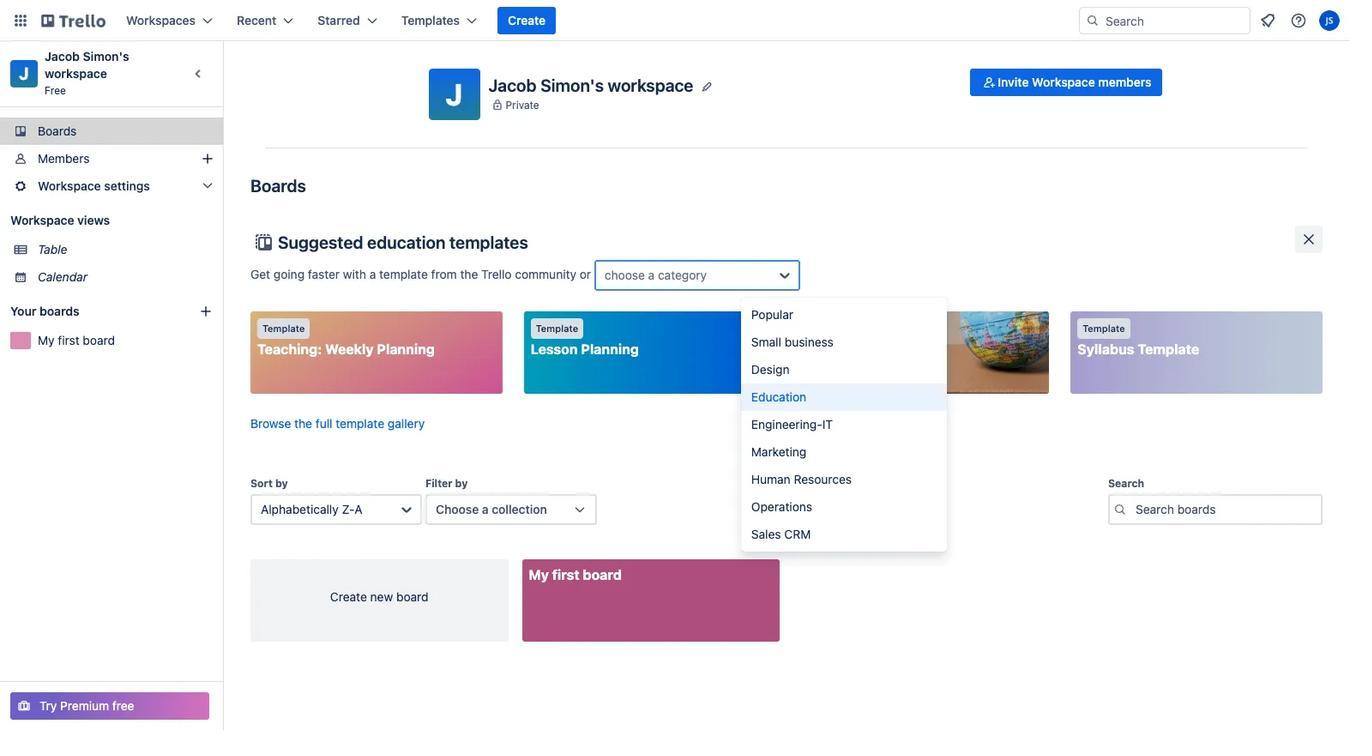 Task type: vqa. For each thing, say whether or not it's contained in the screenshot.
"cover"
no



Task type: describe. For each thing, give the bounding box(es) containing it.
0 horizontal spatial my first board link
[[38, 332, 213, 349]]

workspace settings
[[38, 178, 150, 193]]

alphabetically
[[261, 502, 339, 516]]

human
[[751, 472, 791, 486]]

template for syllabus
[[1083, 323, 1125, 334]]

workspaces
[[126, 13, 196, 27]]

1 vertical spatial board
[[583, 567, 622, 583]]

community
[[515, 267, 576, 281]]

create for create new board
[[330, 589, 367, 604]]

free
[[45, 84, 66, 97]]

planning inside "template lesson planning"
[[581, 341, 639, 357]]

browse
[[251, 416, 291, 431]]

choose a category
[[605, 268, 707, 282]]

jacob simon's workspace
[[489, 75, 694, 95]]

0 horizontal spatial a
[[370, 267, 376, 281]]

simon's for jacob simon's workspace free
[[83, 49, 129, 63]]

settings
[[104, 178, 150, 193]]

choose
[[436, 502, 479, 516]]

language
[[858, 341, 924, 357]]

0 horizontal spatial my first board
[[38, 333, 115, 347]]

design
[[751, 362, 790, 377]]

1 horizontal spatial boards
[[251, 176, 306, 196]]

template right syllabus
[[1138, 341, 1200, 357]]

try premium free
[[39, 698, 134, 713]]

jacob for jacob simon's workspace free
[[45, 49, 80, 63]]

1 vertical spatial template
[[336, 416, 384, 431]]

template lesson planning
[[531, 323, 639, 357]]

add board image
[[199, 305, 213, 318]]

try
[[39, 698, 57, 713]]

sort by
[[251, 477, 288, 490]]

calendar
[[38, 269, 88, 284]]

boards
[[39, 304, 79, 318]]

primary element
[[0, 0, 1350, 41]]

boards link
[[0, 118, 223, 145]]

table
[[38, 242, 67, 257]]

premium
[[60, 698, 109, 713]]

your boards
[[10, 304, 79, 318]]

0 horizontal spatial boards
[[38, 124, 77, 138]]

learn a language
[[804, 341, 924, 357]]

sales
[[751, 527, 781, 541]]

workspace for jacob simon's workspace
[[608, 75, 694, 95]]

templates button
[[391, 7, 487, 34]]

1 vertical spatial a
[[355, 502, 363, 516]]

trello
[[481, 267, 512, 281]]

gallery
[[388, 416, 425, 431]]

try premium free button
[[10, 692, 209, 720]]

lesson
[[531, 341, 578, 357]]

faster
[[308, 267, 340, 281]]

j button
[[429, 69, 480, 120]]

education
[[367, 233, 446, 252]]

get
[[251, 267, 270, 281]]

simon's for jacob simon's workspace
[[541, 75, 604, 95]]

operations
[[751, 499, 813, 514]]

jacob simon's workspace link
[[45, 49, 132, 81]]

browse the full template gallery
[[251, 416, 425, 431]]

teaching:
[[257, 341, 322, 357]]

jacob simon's workspace free
[[45, 49, 132, 97]]

choose a collection button
[[426, 494, 597, 525]]

suggested
[[278, 233, 363, 252]]

choose a collection
[[436, 502, 547, 516]]

starred button
[[307, 7, 388, 34]]

0 horizontal spatial first
[[58, 333, 79, 347]]

by for filter by
[[455, 477, 468, 490]]

workspace inside 'button'
[[1032, 75, 1095, 89]]

small
[[751, 335, 782, 349]]

0 notifications image
[[1258, 10, 1278, 31]]

small business
[[751, 335, 834, 349]]

full
[[316, 416, 332, 431]]

popular
[[751, 307, 794, 322]]

it
[[823, 417, 833, 432]]

learn
[[804, 341, 842, 357]]

search image
[[1086, 14, 1100, 27]]

template for teaching:
[[263, 323, 305, 334]]

a for choose a collection
[[482, 502, 489, 516]]

education
[[751, 390, 807, 404]]

1 horizontal spatial first
[[552, 567, 580, 583]]

with
[[343, 267, 366, 281]]

1 vertical spatial my
[[529, 567, 549, 583]]

free
[[112, 698, 134, 713]]

template syllabus template
[[1078, 323, 1200, 357]]

workspace views
[[10, 213, 110, 227]]

human resources
[[751, 472, 852, 486]]

sm image
[[981, 74, 998, 91]]

your boards with 1 items element
[[10, 301, 173, 322]]

private
[[506, 98, 539, 111]]

create button
[[498, 7, 556, 34]]

calendar link
[[38, 269, 213, 286]]

workspace navigation collapse icon image
[[187, 62, 211, 86]]

recent button
[[227, 7, 304, 34]]



Task type: locate. For each thing, give the bounding box(es) containing it.
2 vertical spatial board
[[396, 589, 429, 604]]

a
[[370, 267, 376, 281], [648, 268, 655, 282], [482, 502, 489, 516]]

weekly
[[325, 341, 374, 357]]

0 vertical spatial template
[[379, 267, 428, 281]]

1 vertical spatial my first board
[[529, 567, 622, 583]]

2 by from the left
[[455, 477, 468, 490]]

template inside "template lesson planning"
[[536, 323, 578, 334]]

a for choose a category
[[648, 268, 655, 282]]

members link
[[0, 145, 223, 172]]

0 vertical spatial the
[[460, 267, 478, 281]]

alphabetically z-a
[[261, 502, 363, 516]]

create up private
[[508, 13, 546, 27]]

a inside 'link'
[[845, 341, 855, 357]]

template teaching: weekly planning
[[257, 323, 435, 357]]

create for create
[[508, 13, 546, 27]]

workspace inside dropdown button
[[38, 178, 101, 193]]

1 horizontal spatial j
[[446, 76, 463, 112]]

table link
[[38, 241, 213, 258]]

a right learn
[[845, 341, 855, 357]]

0 vertical spatial my first board
[[38, 333, 115, 347]]

going
[[274, 267, 305, 281]]

templates
[[450, 233, 528, 252]]

recent
[[237, 13, 277, 27]]

planning
[[377, 341, 435, 357], [581, 341, 639, 357]]

1 horizontal spatial a
[[845, 341, 855, 357]]

1 vertical spatial create
[[330, 589, 367, 604]]

browse the full template gallery link
[[251, 416, 425, 431]]

or
[[580, 267, 591, 281]]

j left jacob simon's workspace free
[[19, 63, 29, 83]]

template
[[379, 267, 428, 281], [336, 416, 384, 431]]

j for j link
[[19, 63, 29, 83]]

from
[[431, 267, 457, 281]]

boards
[[38, 124, 77, 138], [251, 176, 306, 196]]

simon's inside jacob simon's workspace free
[[83, 49, 129, 63]]

1 by from the left
[[275, 477, 288, 490]]

category
[[658, 268, 707, 282]]

sales crm
[[751, 527, 811, 541]]

template down suggested education templates
[[379, 267, 428, 281]]

j inside button
[[446, 76, 463, 112]]

a inside button
[[482, 502, 489, 516]]

j left private
[[446, 76, 463, 112]]

the right from
[[460, 267, 478, 281]]

simon's
[[83, 49, 129, 63], [541, 75, 604, 95]]

z-
[[342, 502, 355, 516]]

a
[[845, 341, 855, 357], [355, 502, 363, 516]]

collection
[[492, 502, 547, 516]]

invite workspace members
[[998, 75, 1152, 89]]

0 horizontal spatial j
[[19, 63, 29, 83]]

workspace down the primary element
[[608, 75, 694, 95]]

j for j button
[[446, 76, 463, 112]]

1 horizontal spatial by
[[455, 477, 468, 490]]

jacob inside jacob simon's workspace free
[[45, 49, 80, 63]]

the left full
[[294, 416, 312, 431]]

template
[[263, 323, 305, 334], [536, 323, 578, 334], [1083, 323, 1125, 334], [1138, 341, 1200, 357]]

create inside button
[[508, 13, 546, 27]]

workspace up table at the left top of page
[[10, 213, 74, 227]]

0 horizontal spatial my
[[38, 333, 55, 347]]

0 vertical spatial boards
[[38, 124, 77, 138]]

0 vertical spatial board
[[83, 333, 115, 347]]

first down choose a collection button
[[552, 567, 580, 583]]

0 vertical spatial jacob
[[45, 49, 80, 63]]

choose
[[605, 268, 645, 282]]

search
[[1108, 477, 1145, 490]]

by right sort
[[275, 477, 288, 490]]

workspaces button
[[116, 7, 223, 34]]

create new board
[[330, 589, 429, 604]]

boards up suggested
[[251, 176, 306, 196]]

new
[[370, 589, 393, 604]]

workspace
[[45, 66, 107, 81], [608, 75, 694, 95]]

1 vertical spatial workspace
[[38, 178, 101, 193]]

sort
[[251, 477, 273, 490]]

2 planning from the left
[[581, 341, 639, 357]]

my first board
[[38, 333, 115, 347], [529, 567, 622, 583]]

simon's down create button
[[541, 75, 604, 95]]

0 horizontal spatial workspace
[[45, 66, 107, 81]]

template right full
[[336, 416, 384, 431]]

j
[[19, 63, 29, 83], [446, 76, 463, 112]]

crm
[[784, 527, 811, 541]]

template for lesson
[[536, 323, 578, 334]]

0 horizontal spatial board
[[83, 333, 115, 347]]

my down your boards
[[38, 333, 55, 347]]

planning inside template teaching: weekly planning
[[377, 341, 435, 357]]

0 vertical spatial my
[[38, 333, 55, 347]]

a right alphabetically at the left bottom of page
[[355, 502, 363, 516]]

engineering-
[[751, 417, 823, 432]]

template inside template teaching: weekly planning
[[263, 323, 305, 334]]

workspace inside jacob simon's workspace free
[[45, 66, 107, 81]]

1 horizontal spatial workspace
[[608, 75, 694, 95]]

template up syllabus
[[1083, 323, 1125, 334]]

1 vertical spatial the
[[294, 416, 312, 431]]

1 horizontal spatial planning
[[581, 341, 639, 357]]

planning right the lesson
[[581, 341, 639, 357]]

workspace for settings
[[38, 178, 101, 193]]

2 horizontal spatial board
[[583, 567, 622, 583]]

resources
[[794, 472, 852, 486]]

filter by
[[426, 477, 468, 490]]

workspace settings button
[[0, 172, 223, 200]]

create left new
[[330, 589, 367, 604]]

0 horizontal spatial a
[[355, 502, 363, 516]]

open information menu image
[[1290, 12, 1308, 29]]

jacob
[[45, 49, 80, 63], [489, 75, 537, 95]]

my first board link
[[38, 332, 213, 349], [522, 559, 780, 642]]

0 horizontal spatial create
[[330, 589, 367, 604]]

1 horizontal spatial create
[[508, 13, 546, 27]]

create
[[508, 13, 546, 27], [330, 589, 367, 604]]

template up teaching:
[[263, 323, 305, 334]]

1 vertical spatial boards
[[251, 176, 306, 196]]

0 vertical spatial simon's
[[83, 49, 129, 63]]

first down boards
[[58, 333, 79, 347]]

syllabus
[[1078, 341, 1135, 357]]

1 horizontal spatial a
[[482, 502, 489, 516]]

your
[[10, 304, 36, 318]]

1 vertical spatial my first board link
[[522, 559, 780, 642]]

invite
[[998, 75, 1029, 89]]

learn a language link
[[797, 311, 1049, 394]]

0 vertical spatial my first board link
[[38, 332, 213, 349]]

invite workspace members button
[[971, 69, 1162, 96]]

1 vertical spatial first
[[552, 567, 580, 583]]

jacob up free in the top left of the page
[[45, 49, 80, 63]]

back to home image
[[41, 7, 106, 34]]

workspace down members
[[38, 178, 101, 193]]

engineering-it
[[751, 417, 833, 432]]

1 horizontal spatial jacob
[[489, 75, 537, 95]]

filter
[[426, 477, 453, 490]]

1 horizontal spatial my
[[529, 567, 549, 583]]

1 vertical spatial simon's
[[541, 75, 604, 95]]

marketing
[[751, 444, 807, 459]]

1 horizontal spatial my first board link
[[522, 559, 780, 642]]

business
[[785, 335, 834, 349]]

template up the lesson
[[536, 323, 578, 334]]

jacob simon (jacobsimon16) image
[[1320, 10, 1340, 31]]

simon's down back to home image
[[83, 49, 129, 63]]

0 vertical spatial create
[[508, 13, 546, 27]]

0 horizontal spatial simon's
[[83, 49, 129, 63]]

2 vertical spatial workspace
[[10, 213, 74, 227]]

get going faster with a template from the trello community or
[[251, 267, 594, 281]]

workspace up free in the top left of the page
[[45, 66, 107, 81]]

0 horizontal spatial by
[[275, 477, 288, 490]]

workspace for views
[[10, 213, 74, 227]]

jacob up private
[[489, 75, 537, 95]]

by for sort by
[[275, 477, 288, 490]]

2 horizontal spatial a
[[648, 268, 655, 282]]

members
[[38, 151, 90, 166]]

templates
[[401, 13, 460, 27]]

suggested education templates
[[278, 233, 528, 252]]

planning right weekly
[[377, 341, 435, 357]]

starred
[[318, 13, 360, 27]]

Search text field
[[1108, 494, 1323, 525]]

workspace for jacob simon's workspace free
[[45, 66, 107, 81]]

my
[[38, 333, 55, 347], [529, 567, 549, 583]]

workspace right invite
[[1032, 75, 1095, 89]]

0 horizontal spatial jacob
[[45, 49, 80, 63]]

j link
[[10, 60, 38, 88]]

1 horizontal spatial simon's
[[541, 75, 604, 95]]

my down collection
[[529, 567, 549, 583]]

members
[[1099, 75, 1152, 89]]

workspace
[[1032, 75, 1095, 89], [38, 178, 101, 193], [10, 213, 74, 227]]

0 horizontal spatial planning
[[377, 341, 435, 357]]

1 planning from the left
[[377, 341, 435, 357]]

0 horizontal spatial the
[[294, 416, 312, 431]]

1 horizontal spatial the
[[460, 267, 478, 281]]

0 vertical spatial first
[[58, 333, 79, 347]]

0 vertical spatial workspace
[[1032, 75, 1095, 89]]

1 horizontal spatial board
[[396, 589, 429, 604]]

boards up members
[[38, 124, 77, 138]]

Search field
[[1100, 8, 1250, 33]]

views
[[77, 213, 110, 227]]

by right the filter
[[455, 477, 468, 490]]

0 vertical spatial a
[[845, 341, 855, 357]]

jacob for jacob simon's workspace
[[489, 75, 537, 95]]

1 horizontal spatial my first board
[[529, 567, 622, 583]]

1 vertical spatial jacob
[[489, 75, 537, 95]]



